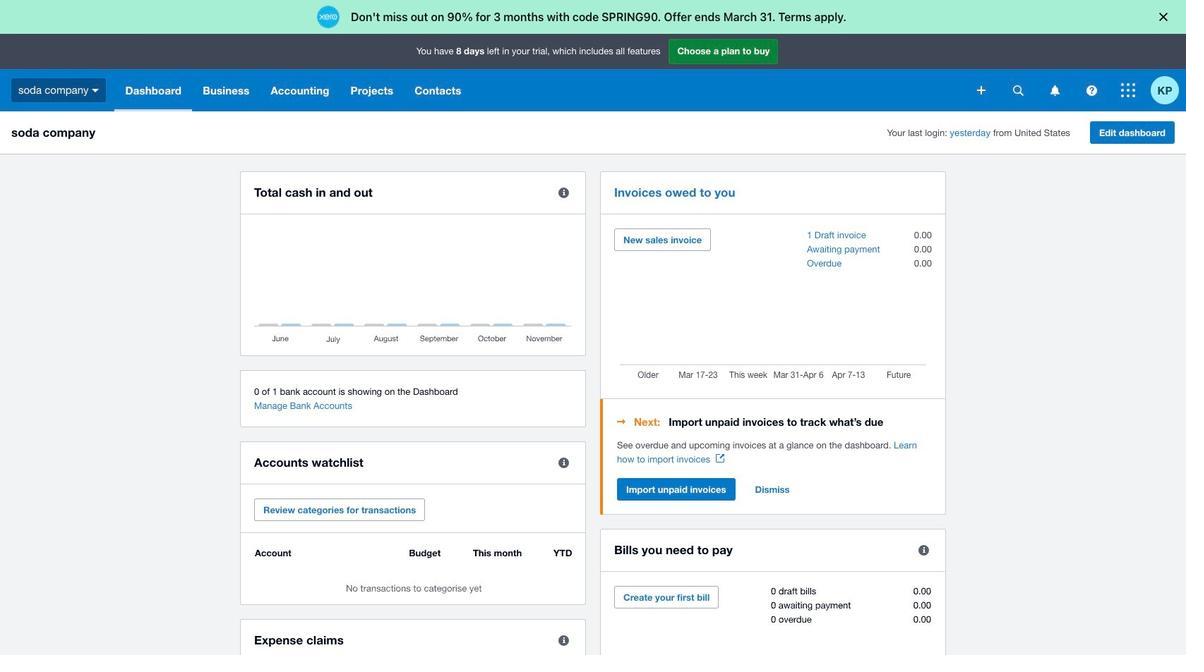 Task type: vqa. For each thing, say whether or not it's contained in the screenshot.
South
no



Task type: describe. For each thing, give the bounding box(es) containing it.
empty state widget for the total cash in and out feature, displaying a column graph summarising bank transaction data as total money in versus total money out across all connected bank accounts, enabling a visual comparison of the two amounts. image
[[254, 229, 572, 345]]

0 horizontal spatial svg image
[[92, 89, 99, 92]]

0 horizontal spatial svg image
[[977, 86, 986, 95]]

opens in a new tab image
[[716, 455, 724, 463]]

1 horizontal spatial svg image
[[1013, 85, 1023, 96]]

1 horizontal spatial svg image
[[1086, 85, 1097, 96]]

empty state of the bills widget with a 'create your first bill' button and an unpopulated column graph. image
[[614, 587, 932, 656]]

2 horizontal spatial svg image
[[1121, 83, 1135, 97]]



Task type: locate. For each thing, give the bounding box(es) containing it.
2 horizontal spatial svg image
[[1050, 85, 1059, 96]]

svg image
[[1121, 83, 1135, 97], [1086, 85, 1097, 96], [977, 86, 986, 95]]

svg image
[[1013, 85, 1023, 96], [1050, 85, 1059, 96], [92, 89, 99, 92]]

heading
[[617, 414, 932, 431]]

banner
[[0, 34, 1186, 112]]

empty state of the accounts watchlist widget, featuring a 'review categories for transactions' button and a data-less table with headings 'account,' 'budget,' 'this month,' and 'ytd.' image
[[254, 548, 572, 594]]

dialog
[[0, 0, 1186, 34]]

panel body document
[[617, 439, 932, 467], [617, 439, 932, 467]]



